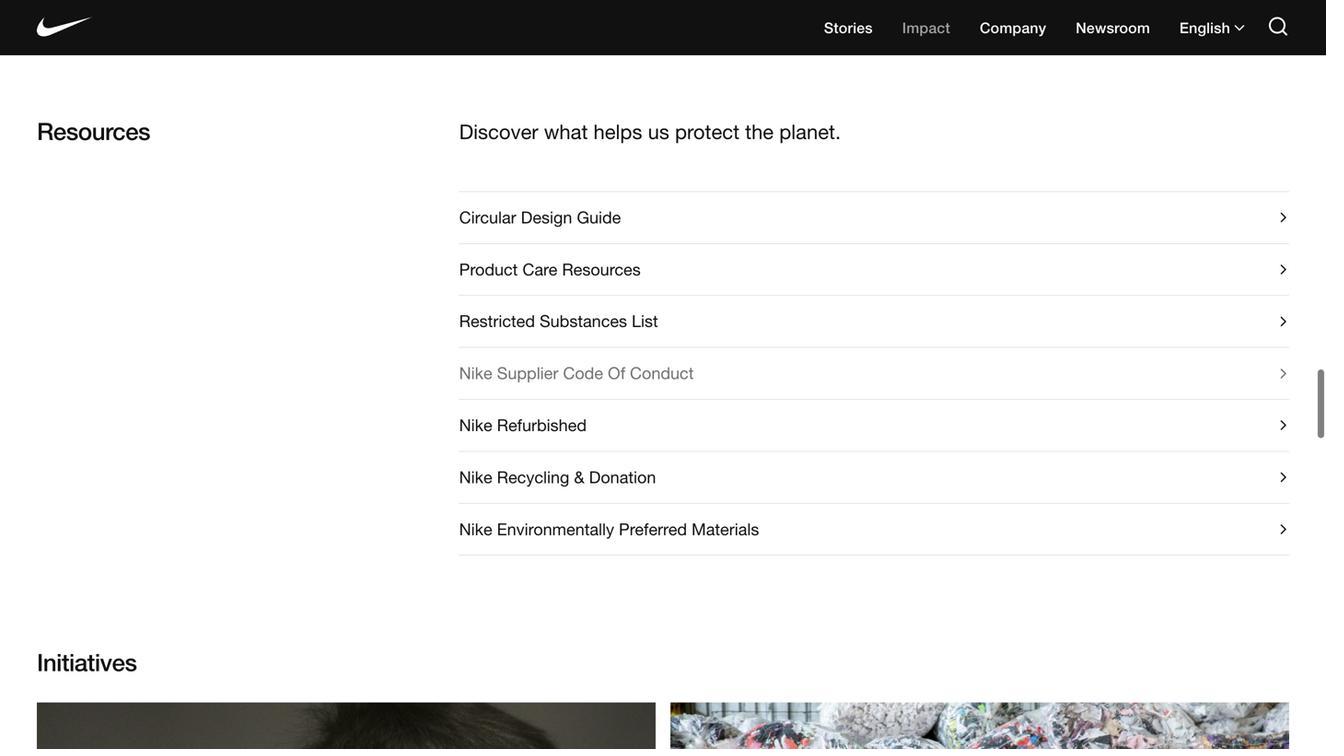 Task type: vqa. For each thing, say whether or not it's contained in the screenshot.
The That inside "The game's past, present and future is deeply embedded in these designs," says Sonja Henning, North America Vice President, League Partnerships, NIKE, Inc. "In working with teams across the NBA, we were able to create new uniforms that are a canvas for storytelling from each community. We're excited to see the Nike NBA City Edition uniforms take the floor during the league's new In-Season Tournament."
no



Task type: locate. For each thing, give the bounding box(es) containing it.
guide
[[577, 208, 621, 227]]

resources
[[37, 116, 150, 145], [562, 260, 641, 279]]

product care resources link
[[459, 244, 1290, 295]]

discover
[[459, 120, 539, 143]]

1 nike from the top
[[459, 364, 493, 383]]

newsroom
[[1076, 19, 1151, 36]]

circular design guide
[[459, 208, 621, 227]]

&
[[574, 468, 585, 487]]

nike left refurbished
[[459, 416, 493, 435]]

english
[[1180, 19, 1231, 36]]

nike recycling & donation
[[459, 468, 656, 487]]

nike environmentally preferred materials
[[459, 519, 760, 539]]

preferred
[[619, 519, 687, 539]]

refurbished
[[497, 416, 587, 435]]

nike
[[459, 364, 493, 383], [459, 416, 493, 435], [459, 468, 493, 487], [459, 519, 493, 539]]

impact link
[[903, 19, 951, 36]]

company
[[980, 19, 1047, 36]]

of
[[608, 364, 626, 383]]

circular design guide link
[[459, 192, 1290, 243]]

2 nike from the top
[[459, 416, 493, 435]]

materials
[[692, 519, 760, 539]]

nike left recycling on the left
[[459, 468, 493, 487]]

nike left environmentally
[[459, 519, 493, 539]]

4 nike from the top
[[459, 519, 493, 539]]

protect
[[675, 120, 740, 143]]

nike forward's creation process requires fewer steps than traditional nike knits or wovens, which means a 75% reduction in the material's carbon footprint compared to traditional nike knit fleece. image
[[37, 702, 656, 749]]

design
[[521, 208, 572, 227]]

restricted substances list
[[459, 312, 658, 331]]

nike left the supplier
[[459, 364, 493, 383]]

nike for nike refurbished
[[459, 416, 493, 435]]

circular
[[459, 208, 517, 227]]

substances
[[540, 312, 627, 331]]

the
[[746, 120, 774, 143]]

what
[[544, 120, 588, 143]]

1 vertical spatial resources
[[562, 260, 641, 279]]

3 nike from the top
[[459, 468, 493, 487]]

1 horizontal spatial resources
[[562, 260, 641, 279]]

environmentally
[[497, 519, 615, 539]]

care
[[523, 260, 558, 279]]

code
[[563, 364, 603, 383]]

product care resources
[[459, 260, 641, 279]]

0 vertical spatial resources
[[37, 116, 150, 145]]

newsroom link
[[1076, 19, 1151, 36]]



Task type: describe. For each thing, give the bounding box(es) containing it.
home image
[[37, 11, 92, 42]]

donation
[[589, 468, 656, 487]]

0 horizontal spatial resources
[[37, 116, 150, 145]]

recycling
[[497, 468, 570, 487]]

nike for nike supplier code of conduct
[[459, 364, 493, 383]]

nike recycling & donation link
[[459, 452, 1290, 503]]

conduct
[[630, 364, 694, 383]]

nike supplier code of conduct link
[[459, 348, 1290, 399]]

company link
[[980, 19, 1047, 36]]

supplier
[[497, 364, 559, 383]]

product
[[459, 260, 518, 279]]

discover what helps us protect the planet.
[[459, 120, 841, 143]]

open search image
[[1268, 15, 1290, 37]]

helps
[[594, 120, 643, 143]]

list
[[632, 312, 658, 331]]

us
[[648, 120, 670, 143]]

nike refurbished
[[459, 416, 587, 435]]

stories
[[824, 19, 873, 36]]

english button
[[1180, 19, 1246, 36]]

nike refurbished link
[[459, 400, 1290, 451]]

planet.
[[780, 120, 841, 143]]

restricted
[[459, 312, 535, 331]]

restricted substances list link
[[459, 296, 1290, 347]]

nike for nike environmentally preferred materials
[[459, 519, 493, 539]]

nike supplier code of conduct
[[459, 364, 694, 383]]

initiatives
[[37, 648, 137, 676]]

nike for nike recycling & donation
[[459, 468, 493, 487]]

stories link
[[824, 19, 873, 36]]

impact
[[903, 19, 951, 36]]

nike environmentally preferred materials link
[[459, 504, 1290, 555]]

high quality, sorted materials help maximize the marketability of manufacturing scrap at facilities like chang shin's in indonesia. image
[[671, 702, 1290, 749]]



